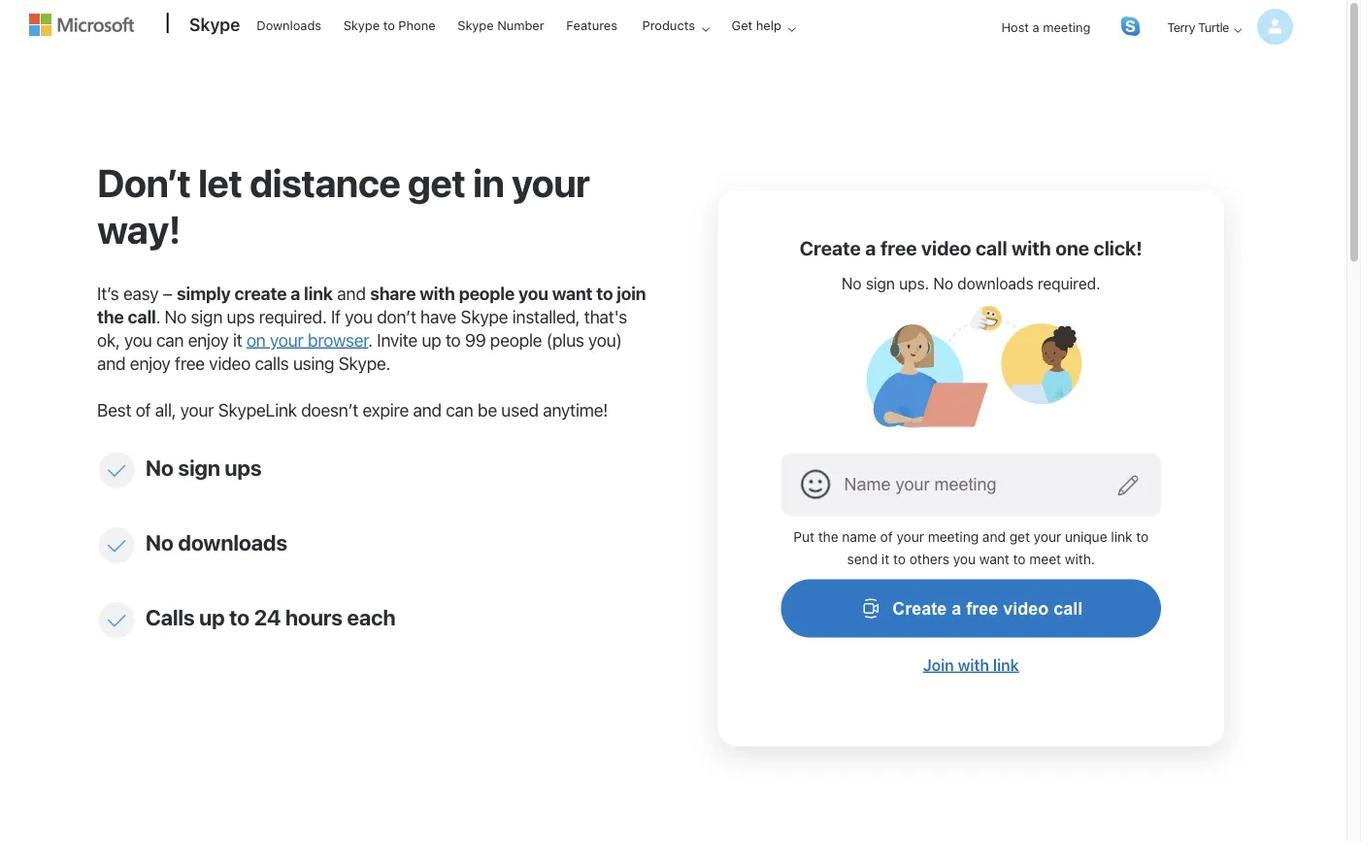 Task type: locate. For each thing, give the bounding box(es) containing it.
1 vertical spatial link
[[1112, 529, 1133, 545]]

0 vertical spatial ups
[[227, 306, 255, 327]]

1 horizontal spatial up
[[422, 329, 441, 350]]

0 vertical spatial want
[[552, 283, 593, 304]]

0 vertical spatial up
[[422, 329, 441, 350]]

you inside share with people you want to join the call
[[519, 283, 549, 304]]

2 vertical spatial free
[[967, 598, 999, 618]]

1 vertical spatial required.
[[259, 306, 327, 327]]

1 vertical spatial up
[[199, 605, 225, 630]]

sign up no downloads
[[178, 455, 220, 480]]

0 horizontal spatial it
[[233, 329, 242, 350]]

1 horizontal spatial with
[[958, 656, 990, 674]]

1 vertical spatial it
[[882, 551, 890, 567]]

skype up "99"
[[461, 306, 508, 327]]

required.
[[1038, 274, 1101, 293], [259, 306, 327, 327]]

share with people you want to join the call
[[97, 283, 646, 327]]

with up have
[[420, 283, 455, 304]]

. no sign ups required. if you don't have skype installed, that's ok, you can enjoy it
[[97, 306, 628, 350]]

simply
[[177, 283, 231, 304]]

enjoy down simply
[[188, 329, 229, 350]]

meeting right host at the top right of the page
[[1043, 19, 1091, 34]]

create for create a free video call
[[893, 598, 947, 618]]

skype left number
[[458, 17, 494, 32]]

meeting up others
[[928, 529, 979, 545]]

help
[[756, 17, 782, 32]]

get left in
[[408, 160, 466, 205]]

call down with.
[[1054, 598, 1083, 618]]

people inside share with people you want to join the call
[[459, 283, 515, 304]]

free inside button
[[967, 598, 999, 618]]

create for create a free video call with one click!
[[800, 237, 861, 259]]

skype left phone
[[344, 17, 380, 32]]

free
[[881, 237, 918, 259], [175, 353, 205, 373], [967, 598, 999, 618]]

put
[[794, 529, 815, 545]]

anytime!
[[543, 399, 608, 420]]

1 horizontal spatial downloads
[[958, 274, 1034, 293]]

1 vertical spatial get
[[1010, 529, 1030, 545]]

1 vertical spatial enjoy
[[130, 353, 171, 373]]

1 horizontal spatial get
[[1010, 529, 1030, 545]]

ups down it's easy – simply create a link and on the left of the page
[[227, 306, 255, 327]]

no
[[842, 274, 862, 293], [934, 274, 954, 293], [165, 306, 187, 327], [146, 455, 174, 480], [146, 530, 174, 555]]

of left all,
[[136, 399, 151, 420]]

1 horizontal spatial want
[[980, 551, 1010, 567]]

1 horizontal spatial free
[[881, 237, 918, 259]]

0 vertical spatial the
[[97, 306, 124, 327]]

0 vertical spatial downloads
[[958, 274, 1034, 293]]

with for join with link
[[958, 656, 990, 674]]

0 horizontal spatial call
[[128, 306, 156, 327]]

a inside host a meeting link
[[1033, 19, 1040, 34]]

up right calls
[[199, 605, 225, 630]]

sign for ups
[[178, 455, 220, 480]]

of
[[136, 399, 151, 420], [881, 529, 893, 545]]

the
[[97, 306, 124, 327], [819, 529, 839, 545]]

up for calls
[[199, 605, 225, 630]]

easy
[[123, 283, 159, 304]]

2 horizontal spatial video
[[1004, 598, 1049, 618]]

create inside button
[[893, 598, 947, 618]]

calls up to 24 hours each
[[146, 605, 396, 630]]

no for no downloads
[[146, 530, 174, 555]]

0 horizontal spatial meeting
[[928, 529, 979, 545]]

want up the installed,
[[552, 283, 593, 304]]

sign
[[866, 274, 896, 293], [191, 306, 223, 327], [178, 455, 220, 480]]

skype to phone link
[[335, 1, 445, 48]]

skype
[[189, 14, 240, 34], [344, 17, 380, 32], [458, 17, 494, 32], [461, 306, 508, 327]]

be
[[478, 399, 497, 420]]

free up join with link
[[967, 598, 999, 618]]

ups inside . no sign ups required. if you don't have skype installed, that's ok, you can enjoy it
[[227, 306, 255, 327]]

2 horizontal spatial call
[[1054, 598, 1083, 618]]

sign down simply
[[191, 306, 223, 327]]

–
[[163, 283, 172, 304]]

2 vertical spatial sign
[[178, 455, 220, 480]]

1 vertical spatial call
[[128, 306, 156, 327]]

0 horizontal spatial downloads
[[178, 530, 288, 555]]

link up if
[[304, 283, 333, 304]]

1 vertical spatial create
[[893, 598, 947, 618]]

want inside share with people you want to join the call
[[552, 283, 593, 304]]

it inside . no sign ups required. if you don't have skype installed, that's ok, you can enjoy it
[[233, 329, 242, 350]]

with
[[1012, 237, 1052, 259], [420, 283, 455, 304], [958, 656, 990, 674]]

to left 24
[[229, 605, 250, 630]]

join
[[924, 656, 954, 674]]

1 vertical spatial people
[[490, 329, 542, 350]]

2 horizontal spatial with
[[1012, 237, 1052, 259]]

0 vertical spatial link
[[304, 283, 333, 304]]

calls
[[146, 605, 195, 630]]

required. inside . no sign ups required. if you don't have skype installed, that's ok, you can enjoy it
[[259, 306, 327, 327]]

you right others
[[954, 551, 976, 567]]

1 horizontal spatial video
[[922, 237, 972, 259]]

skype link
[[180, 1, 246, 53]]

0 horizontal spatial with
[[420, 283, 455, 304]]

sign inside . no sign ups required. if you don't have skype installed, that's ok, you can enjoy it
[[191, 306, 223, 327]]

0 vertical spatial with
[[1012, 237, 1052, 259]]

1 vertical spatial sign
[[191, 306, 223, 327]]

people
[[459, 283, 515, 304], [490, 329, 542, 350]]

1 horizontal spatial meeting
[[1043, 19, 1091, 34]]

and up if
[[337, 283, 366, 304]]

create inside heading
[[800, 237, 861, 259]]

the inside share with people you want to join the call
[[97, 306, 124, 327]]

1 vertical spatial with
[[420, 283, 455, 304]]

to inside . invite up to 99 people (plus you) and enjoy free video calls using skype.
[[446, 329, 461, 350]]

up for . invite
[[422, 329, 441, 350]]

to left meet
[[1014, 551, 1026, 567]]

to up that's
[[597, 283, 613, 304]]

to left phone
[[383, 17, 395, 32]]

enjoy down .
[[130, 353, 171, 373]]

0 vertical spatial enjoy
[[188, 329, 229, 350]]

a for create a free video call with one click!
[[866, 237, 877, 259]]

link down create a free video call
[[994, 656, 1020, 674]]

0 vertical spatial create
[[800, 237, 861, 259]]

2 vertical spatial link
[[994, 656, 1020, 674]]

0 vertical spatial meeting
[[1043, 19, 1091, 34]]

can left be
[[446, 399, 474, 420]]

name
[[843, 529, 877, 545]]

required. down the one
[[1038, 274, 1101, 293]]

0 horizontal spatial free
[[175, 353, 205, 373]]

get up meet
[[1010, 529, 1030, 545]]

call inside button
[[1054, 598, 1083, 618]]

you)
[[589, 329, 622, 350]]

link right unique
[[1112, 529, 1133, 545]]

want
[[552, 283, 593, 304], [980, 551, 1010, 567]]

0 vertical spatial call
[[976, 237, 1008, 259]]

0 horizontal spatial the
[[97, 306, 124, 327]]

0 horizontal spatial video
[[209, 353, 251, 373]]

with for share with people you want to join the call
[[420, 283, 455, 304]]

free inside heading
[[881, 237, 918, 259]]

can inside . no sign ups required. if you don't have skype installed, that's ok, you can enjoy it
[[156, 329, 184, 350]]

0 vertical spatial free
[[881, 237, 918, 259]]

to left "99"
[[446, 329, 461, 350]]

menu bar
[[986, 2, 1294, 67]]

installed,
[[513, 306, 580, 327]]

2 horizontal spatial link
[[1112, 529, 1133, 545]]

call
[[976, 237, 1008, 259], [128, 306, 156, 327], [1054, 598, 1083, 618]]

2 vertical spatial video
[[1004, 598, 1049, 618]]

video inside button
[[1004, 598, 1049, 618]]

sign left ups.
[[866, 274, 896, 293]]

downloads down the "no sign ups"
[[178, 530, 288, 555]]

create
[[800, 237, 861, 259], [893, 598, 947, 618]]

and down the name your meeting text field
[[983, 529, 1006, 545]]

no sign ups
[[146, 455, 262, 480]]

skype inside skype number link
[[458, 17, 494, 32]]

you right ok,
[[124, 329, 152, 350]]

to left others
[[894, 551, 906, 567]]

Open avatar picker button
[[797, 465, 836, 504]]

get
[[408, 160, 466, 205], [1010, 529, 1030, 545]]

0 vertical spatial it
[[233, 329, 242, 350]]

edit text image
[[1117, 474, 1140, 497]]

to inside share with people you want to join the call
[[597, 283, 613, 304]]

with right the join
[[958, 656, 990, 674]]

1 vertical spatial of
[[881, 529, 893, 545]]

1 vertical spatial video
[[209, 353, 251, 373]]

your up calls
[[270, 329, 304, 350]]

video up "no sign ups. no downloads required."
[[922, 237, 972, 259]]

up
[[422, 329, 441, 350], [199, 605, 225, 630]]

downloads down create a free video call with one click! heading
[[958, 274, 1034, 293]]

meeting
[[1043, 19, 1091, 34], [928, 529, 979, 545]]

required. up the on your browser link
[[259, 306, 327, 327]]

and right expire
[[413, 399, 442, 420]]

up inside . invite up to 99 people (plus you) and enjoy free video calls using skype.
[[422, 329, 441, 350]]

to
[[383, 17, 395, 32], [597, 283, 613, 304], [446, 329, 461, 350], [1137, 529, 1149, 545], [894, 551, 906, 567], [1014, 551, 1026, 567], [229, 605, 250, 630]]

. invite
[[368, 329, 418, 350]]

2 horizontal spatial free
[[967, 598, 999, 618]]

get help
[[732, 17, 782, 32]]

free for create a free video call
[[967, 598, 999, 618]]

it right send
[[882, 551, 890, 567]]

video for create a free video call with one click!
[[922, 237, 972, 259]]

1 horizontal spatial call
[[976, 237, 1008, 259]]

up down have
[[422, 329, 441, 350]]

no left ups.
[[842, 274, 862, 293]]

1 vertical spatial the
[[819, 529, 839, 545]]

0 horizontal spatial up
[[199, 605, 225, 630]]

free up all,
[[175, 353, 205, 373]]

doesn't
[[301, 399, 359, 420]]

people down the installed,
[[490, 329, 542, 350]]

call up "no sign ups. no downloads required."
[[976, 237, 1008, 259]]

1 horizontal spatial it
[[882, 551, 890, 567]]

video down on
[[209, 353, 251, 373]]

you inside put the name of your meeting and get your unique link to send it to others you want to meet with.
[[954, 551, 976, 567]]

2 vertical spatial with
[[958, 656, 990, 674]]

call down easy
[[128, 306, 156, 327]]

link inside put the name of your meeting and get your unique link to send it to others you want to meet with.
[[1112, 529, 1133, 545]]

link
[[304, 283, 333, 304], [1112, 529, 1133, 545], [994, 656, 1020, 674]]

0 horizontal spatial of
[[136, 399, 151, 420]]

ups down the skypelink
[[225, 455, 262, 480]]

on
[[247, 329, 266, 350]]

with inside share with people you want to join the call
[[420, 283, 455, 304]]

skype number link
[[449, 1, 553, 48]]

unique
[[1066, 529, 1108, 545]]

skype inside skype to phone link
[[344, 17, 380, 32]]

1 vertical spatial free
[[175, 353, 205, 373]]

let
[[198, 160, 242, 205]]

1 vertical spatial meeting
[[928, 529, 979, 545]]

a for create a free video call
[[952, 598, 962, 618]]

0 vertical spatial video
[[922, 237, 972, 259]]

a inside create a free video call with one click! heading
[[866, 237, 877, 259]]

0 horizontal spatial create
[[800, 237, 861, 259]]

your
[[512, 160, 590, 205], [270, 329, 304, 350], [180, 399, 214, 420], [897, 529, 925, 545], [1034, 529, 1062, 545]]

no up calls
[[146, 530, 174, 555]]

0 horizontal spatial can
[[156, 329, 184, 350]]

0 vertical spatial can
[[156, 329, 184, 350]]

video down meet
[[1004, 598, 1049, 618]]

and for best of all, your skypelink doesn't expire and can be used anytime!
[[413, 399, 442, 420]]

1 horizontal spatial of
[[881, 529, 893, 545]]

no for no sign ups
[[146, 455, 174, 480]]

others
[[910, 551, 950, 567]]

video
[[922, 237, 972, 259], [209, 353, 251, 373], [1004, 598, 1049, 618]]

call inside share with people you want to join the call
[[128, 306, 156, 327]]

one
[[1056, 237, 1090, 259]]

your right all,
[[180, 399, 214, 420]]

with left the one
[[1012, 237, 1052, 259]]

it's
[[97, 283, 119, 304]]

of right name
[[881, 529, 893, 545]]

your right in
[[512, 160, 590, 205]]

0 horizontal spatial enjoy
[[130, 353, 171, 373]]

1 horizontal spatial the
[[819, 529, 839, 545]]

video inside heading
[[922, 237, 972, 259]]

and inside . invite up to 99 people (plus you) and enjoy free video calls using skype.
[[97, 353, 126, 373]]

1 horizontal spatial create
[[893, 598, 947, 618]]

want up create a free video call
[[980, 551, 1010, 567]]

1 vertical spatial want
[[980, 551, 1010, 567]]

0 vertical spatial sign
[[866, 274, 896, 293]]

0 horizontal spatial get
[[408, 160, 466, 205]]

skype inside skype link
[[189, 14, 240, 34]]

free up ups.
[[881, 237, 918, 259]]

1 horizontal spatial enjoy
[[188, 329, 229, 350]]

skype number
[[458, 17, 545, 32]]

can down .
[[156, 329, 184, 350]]

a inside the create a free video call button
[[952, 598, 962, 618]]

0 horizontal spatial want
[[552, 283, 593, 304]]

join with link
[[924, 656, 1020, 674]]

join with link link
[[924, 656, 1020, 674]]

turtle
[[1199, 19, 1230, 34]]

share
[[370, 283, 416, 304]]

enjoy
[[188, 329, 229, 350], [130, 353, 171, 373]]

you up the installed,
[[519, 283, 549, 304]]

it
[[233, 329, 242, 350], [882, 551, 890, 567]]

call inside heading
[[976, 237, 1008, 259]]

it's easy – simply create a link and
[[97, 283, 370, 304]]

skype left downloads link at the left top of page
[[189, 14, 240, 34]]

free inside . invite up to 99 people (plus you) and enjoy free video calls using skype.
[[175, 353, 205, 373]]

people up "99"
[[459, 283, 515, 304]]

send
[[848, 551, 878, 567]]

each
[[347, 605, 396, 630]]

.
[[156, 306, 160, 327]]

1 horizontal spatial can
[[446, 399, 474, 420]]

1 horizontal spatial required.
[[1038, 274, 1101, 293]]

skype for skype number
[[458, 17, 494, 32]]

and down ok,
[[97, 353, 126, 373]]

the right put
[[819, 529, 839, 545]]

navigation
[[986, 2, 1294, 67]]

1 horizontal spatial link
[[994, 656, 1020, 674]]

create a free video call button
[[781, 580, 1162, 638]]

can
[[156, 329, 184, 350], [446, 399, 474, 420]]

0 vertical spatial people
[[459, 283, 515, 304]]

0 vertical spatial get
[[408, 160, 466, 205]]

create a free video call with one click! heading
[[800, 235, 1143, 261]]

the up ok,
[[97, 306, 124, 327]]

it left on
[[233, 329, 242, 350]]

2 vertical spatial call
[[1054, 598, 1083, 618]]

no right .
[[165, 306, 187, 327]]

0 horizontal spatial required.
[[259, 306, 327, 327]]

no down all,
[[146, 455, 174, 480]]



Task type: describe. For each thing, give the bounding box(es) containing it.
1 vertical spatial downloads
[[178, 530, 288, 555]]

call for create a free video call
[[1054, 598, 1083, 618]]

no for no sign ups. no downloads required.
[[842, 274, 862, 293]]

of inside put the name of your meeting and get your unique link to send it to others you want to meet with.
[[881, 529, 893, 545]]

meet
[[1030, 551, 1062, 567]]

get inside put the name of your meeting and get your unique link to send it to others you want to meet with.
[[1010, 529, 1030, 545]]

you right if
[[345, 306, 373, 327]]

best
[[97, 399, 131, 420]]

meet now image
[[860, 306, 1083, 429]]

to down edit text icon
[[1137, 529, 1149, 545]]

no inside . no sign ups required. if you don't have skype installed, that's ok, you can enjoy it
[[165, 306, 187, 327]]

skype for skype to phone
[[344, 17, 380, 32]]

all,
[[155, 399, 176, 420]]

don't
[[97, 160, 191, 205]]

don't let distance get in your way! main content
[[0, 62, 1347, 841]]

create
[[235, 283, 287, 304]]

on your browser
[[247, 329, 368, 350]]

host
[[1002, 19, 1030, 34]]

don't
[[377, 306, 416, 327]]

arrow down image
[[1227, 18, 1250, 42]]

with inside heading
[[1012, 237, 1052, 259]]

hours
[[285, 605, 343, 630]]

1 vertical spatial can
[[446, 399, 474, 420]]

and inside put the name of your meeting and get your unique link to send it to others you want to meet with.
[[983, 529, 1006, 545]]

skype inside . no sign ups required. if you don't have skype installed, that's ok, you can enjoy it
[[461, 306, 508, 327]]

microsoft image
[[29, 14, 134, 36]]

using
[[293, 353, 334, 373]]

no right ups.
[[934, 274, 954, 293]]

enjoy inside . no sign ups required. if you don't have skype installed, that's ok, you can enjoy it
[[188, 329, 229, 350]]

it inside put the name of your meeting and get your unique link to send it to others you want to meet with.
[[882, 551, 890, 567]]

skypelink
[[218, 399, 297, 420]]

video for create a free video call
[[1004, 598, 1049, 618]]

put the name of your meeting and get your unique link to send it to others you want to meet with.
[[794, 529, 1149, 567]]

meeting inside navigation
[[1043, 19, 1091, 34]]

downloads link
[[248, 1, 330, 48]]

no downloads
[[146, 530, 288, 555]]

create a free video call with one click!
[[800, 237, 1143, 259]]

skype for skype
[[189, 14, 240, 34]]

24
[[254, 605, 281, 630]]

sign for ups.
[[866, 274, 896, 293]]

terry
[[1168, 19, 1196, 34]]

meeting inside put the name of your meeting and get your unique link to send it to others you want to meet with.
[[928, 529, 979, 545]]

host a meeting
[[1002, 19, 1091, 34]]

number
[[497, 17, 545, 32]]

create a free video call
[[893, 598, 1083, 618]]

call for create a free video call with one click!
[[976, 237, 1008, 259]]

features link
[[558, 1, 626, 48]]

on your browser link
[[247, 329, 368, 350]]

navigation containing host a meeting
[[986, 2, 1294, 67]]

don't let distance get in your way!
[[97, 160, 590, 252]]

in
[[473, 160, 504, 205]]

if
[[331, 306, 341, 327]]

video inside . invite up to 99 people (plus you) and enjoy free video calls using skype.
[[209, 353, 251, 373]]

(plus
[[547, 329, 584, 350]]

products button
[[630, 1, 726, 49]]

your up meet
[[1034, 529, 1062, 545]]

your up others
[[897, 529, 925, 545]]

get help button
[[719, 1, 812, 49]]

99
[[465, 329, 486, 350]]

0 vertical spatial of
[[136, 399, 151, 420]]

people inside . invite up to 99 people (plus you) and enjoy free video calls using skype.
[[490, 329, 542, 350]]

and for . invite up to 99 people (plus you) and enjoy free video calls using skype.
[[97, 353, 126, 373]]

 link
[[1121, 17, 1141, 36]]

expire
[[363, 399, 409, 420]]

your inside the don't let distance get in your way!
[[512, 160, 590, 205]]

terry turtle
[[1168, 19, 1230, 34]]

get inside the don't let distance get in your way!
[[408, 160, 466, 205]]

no sign ups. no downloads required.
[[842, 274, 1101, 293]]

browser
[[308, 329, 368, 350]]

enjoy inside . invite up to 99 people (plus you) and enjoy free video calls using skype.
[[130, 353, 171, 373]]

terry turtle link
[[1152, 2, 1294, 52]]

calls
[[255, 353, 289, 373]]

features
[[566, 17, 618, 32]]

Name your meeting text field
[[781, 453, 1162, 516]]

0 vertical spatial required.
[[1038, 274, 1101, 293]]

want inside put the name of your meeting and get your unique link to send it to others you want to meet with.
[[980, 551, 1010, 567]]

click!
[[1094, 237, 1143, 259]]

join
[[617, 283, 646, 304]]

avatar image
[[1258, 9, 1294, 45]]

menu bar containing host a meeting
[[986, 2, 1294, 67]]

ups.
[[900, 274, 930, 293]]

1 vertical spatial ups
[[225, 455, 262, 480]]

products
[[643, 17, 695, 32]]

open avatar picker image
[[801, 469, 832, 500]]

0 horizontal spatial link
[[304, 283, 333, 304]]

a for host a meeting
[[1033, 19, 1040, 34]]

with.
[[1065, 551, 1095, 567]]

skype.
[[339, 353, 391, 373]]

distance
[[250, 160, 400, 205]]

phone
[[399, 17, 436, 32]]

host a meeting link
[[986, 2, 1107, 52]]

best of all, your skypelink doesn't expire and can be used anytime!
[[97, 399, 608, 420]]

. invite up to 99 people (plus you) and enjoy free video calls using skype.
[[97, 329, 622, 373]]

the inside put the name of your meeting and get your unique link to send it to others you want to meet with.
[[819, 529, 839, 545]]

have
[[421, 306, 457, 327]]

skype to phone
[[344, 17, 436, 32]]

free for create a free video call with one click!
[[881, 237, 918, 259]]

that's
[[585, 306, 628, 327]]

downloads
[[257, 17, 322, 32]]

get
[[732, 17, 753, 32]]

used
[[502, 399, 539, 420]]

ok,
[[97, 329, 120, 350]]

and for it's easy – simply create a link and
[[337, 283, 366, 304]]

way!
[[97, 206, 181, 252]]



Task type: vqa. For each thing, say whether or not it's contained in the screenshot.
have
yes



